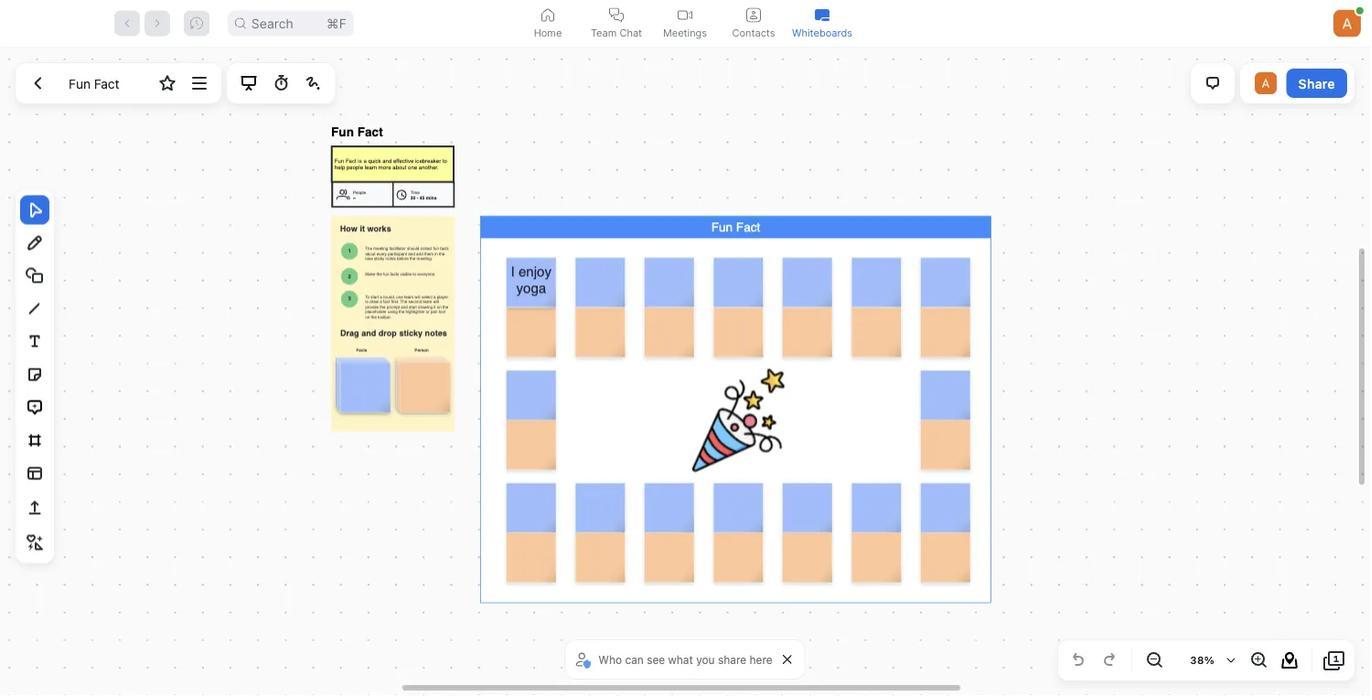 Task type: describe. For each thing, give the bounding box(es) containing it.
contacts
[[732, 27, 775, 38]]

whiteboards button
[[788, 0, 857, 47]]

team chat image
[[609, 8, 624, 22]]

meetings button
[[651, 0, 720, 47]]

profile contact image
[[747, 8, 761, 22]]

⌘f
[[326, 16, 347, 31]]

team chat
[[591, 27, 642, 38]]

meetings
[[663, 27, 707, 38]]

home
[[534, 27, 562, 38]]

home button
[[514, 0, 582, 47]]

team
[[591, 27, 617, 38]]

profile contact image
[[747, 8, 761, 22]]



Task type: locate. For each thing, give the bounding box(es) containing it.
magnifier image
[[235, 18, 246, 29]]

whiteboard small image
[[815, 8, 830, 22], [815, 8, 830, 22]]

avatar image
[[1334, 10, 1361, 37]]

magnifier image
[[235, 18, 246, 29]]

tab list
[[514, 0, 857, 47]]

home small image
[[541, 8, 555, 22], [541, 8, 555, 22]]

whiteboards
[[792, 27, 853, 38]]

online image
[[1357, 7, 1364, 14], [1357, 7, 1364, 14]]

contacts button
[[720, 0, 788, 47]]

video on image
[[678, 8, 693, 22], [678, 8, 693, 22]]

team chat button
[[582, 0, 651, 47]]

search
[[251, 16, 294, 31]]

team chat image
[[609, 8, 624, 22]]

chat
[[620, 27, 642, 38]]

tab list containing home
[[514, 0, 857, 47]]



Task type: vqa. For each thing, say whether or not it's contained in the screenshot.
second Triangle Right image from the bottom of the tree containing Mentions
no



